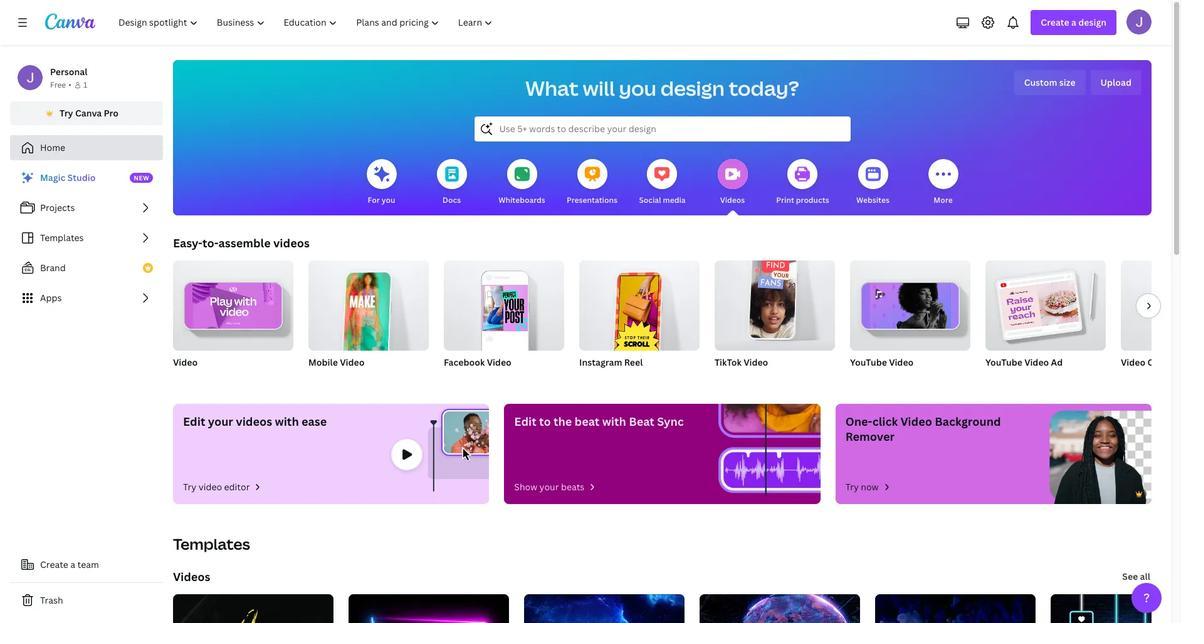Task type: describe. For each thing, give the bounding box(es) containing it.
size
[[1060, 76, 1076, 88]]

whiteboards
[[499, 195, 545, 206]]

more button
[[928, 150, 958, 216]]

group for tiktok video
[[715, 253, 835, 351]]

print
[[776, 195, 794, 206]]

a for team
[[70, 559, 75, 571]]

you inside button
[[382, 195, 395, 206]]

editor
[[224, 482, 250, 493]]

1
[[83, 80, 87, 90]]

instagram
[[579, 357, 622, 369]]

upload button
[[1091, 70, 1142, 95]]

top level navigation element
[[110, 10, 504, 35]]

will
[[583, 75, 615, 102]]

click
[[873, 414, 898, 430]]

social media
[[639, 195, 686, 206]]

try canva pro button
[[10, 102, 163, 125]]

one-click video background remover
[[846, 414, 1001, 445]]

brand link
[[10, 256, 163, 281]]

youtube for youtube video
[[850, 357, 887, 369]]

ease
[[302, 414, 327, 430]]

video inside one-click video background remover
[[901, 414, 932, 430]]

youtube video group
[[850, 256, 971, 385]]

custom
[[1024, 76, 1057, 88]]

what
[[526, 75, 579, 102]]

videos link
[[173, 570, 210, 585]]

apps link
[[10, 286, 163, 311]]

for you button
[[366, 150, 397, 216]]

for you
[[368, 195, 395, 206]]

video inside group
[[340, 357, 365, 369]]

edit for edit to the beat with beat sync
[[514, 414, 537, 430]]

show your beats
[[514, 482, 585, 493]]

to
[[539, 414, 551, 430]]

easy-to-assemble videos
[[173, 236, 310, 251]]

design inside dropdown button
[[1079, 16, 1107, 28]]

show
[[514, 482, 537, 493]]

0 vertical spatial you
[[619, 75, 657, 102]]

trash link
[[10, 589, 163, 614]]

group for youtube video
[[850, 256, 971, 351]]

print products button
[[776, 150, 829, 216]]

media
[[663, 195, 686, 206]]

see all
[[1123, 571, 1151, 583]]

websites
[[857, 195, 890, 206]]

mobile video
[[308, 357, 365, 369]]

1 vertical spatial design
[[661, 75, 725, 102]]

create a team
[[40, 559, 99, 571]]

projects link
[[10, 196, 163, 221]]

try video editor
[[183, 482, 250, 493]]

whiteboards button
[[499, 150, 545, 216]]

home link
[[10, 135, 163, 161]]

see
[[1123, 571, 1138, 583]]

one-
[[846, 414, 873, 430]]

facebook video group
[[444, 256, 564, 385]]

youtube video ad
[[986, 357, 1063, 369]]

0 horizontal spatial videos
[[173, 570, 210, 585]]

facebook
[[444, 357, 485, 369]]

try canva pro
[[60, 107, 118, 119]]

the
[[554, 414, 572, 430]]

1 with from the left
[[275, 414, 299, 430]]

products
[[796, 195, 829, 206]]

easy-
[[173, 236, 203, 251]]

create a design button
[[1031, 10, 1117, 35]]

new
[[134, 174, 149, 182]]

beat
[[575, 414, 600, 430]]

canva
[[75, 107, 102, 119]]

jacob simon image
[[1127, 9, 1152, 34]]

1 horizontal spatial templates
[[173, 534, 250, 555]]

beat
[[629, 414, 655, 430]]

magic studio
[[40, 172, 96, 184]]

collage
[[1148, 357, 1180, 369]]

video collage
[[1121, 357, 1180, 369]]

background
[[935, 414, 1001, 430]]

instagram reel
[[579, 357, 643, 369]]

try now
[[846, 482, 879, 493]]

magic
[[40, 172, 65, 184]]

beats
[[561, 482, 585, 493]]

team
[[77, 559, 99, 571]]

today?
[[729, 75, 799, 102]]



Task type: vqa. For each thing, say whether or not it's contained in the screenshot.
'Video' inside facebook video group
yes



Task type: locate. For each thing, give the bounding box(es) containing it.
try left the video at left bottom
[[183, 482, 196, 493]]

2 edit from the left
[[514, 414, 537, 430]]

projects
[[40, 202, 75, 214]]

a up size
[[1072, 16, 1077, 28]]

you
[[619, 75, 657, 102], [382, 195, 395, 206]]

facebook video
[[444, 357, 511, 369]]

create left team
[[40, 559, 68, 571]]

1 horizontal spatial create
[[1041, 16, 1070, 28]]

edit to the beat with beat sync
[[514, 414, 684, 430]]

free
[[50, 80, 66, 90]]

upload
[[1101, 76, 1132, 88]]

0 vertical spatial create
[[1041, 16, 1070, 28]]

reel
[[624, 357, 643, 369]]

list
[[10, 166, 163, 311]]

youtube inside group
[[986, 357, 1023, 369]]

tiktok
[[715, 357, 742, 369]]

1 horizontal spatial with
[[602, 414, 626, 430]]

docs
[[443, 195, 461, 206]]

brand
[[40, 262, 66, 274]]

group for video
[[173, 256, 293, 351]]

design up search search box on the top of the page
[[661, 75, 725, 102]]

social
[[639, 195, 661, 206]]

what will you design today?
[[526, 75, 799, 102]]

youtube inside group
[[850, 357, 887, 369]]

1 horizontal spatial your
[[540, 482, 559, 493]]

1 edit from the left
[[183, 414, 205, 430]]

2 youtube from the left
[[986, 357, 1023, 369]]

0 vertical spatial templates
[[40, 232, 84, 244]]

0 horizontal spatial youtube
[[850, 357, 887, 369]]

templates
[[40, 232, 84, 244], [173, 534, 250, 555]]

design left jacob simon icon
[[1079, 16, 1107, 28]]

create for create a design
[[1041, 16, 1070, 28]]

docs button
[[437, 150, 467, 216]]

sync
[[657, 414, 684, 430]]

create inside button
[[40, 559, 68, 571]]

None search field
[[474, 117, 851, 142]]

with right 'beat'
[[602, 414, 626, 430]]

mobile video group
[[308, 256, 429, 385]]

you right will
[[619, 75, 657, 102]]

video
[[199, 482, 222, 493]]

videos inside button
[[720, 195, 745, 206]]

you right for
[[382, 195, 395, 206]]

a inside button
[[70, 559, 75, 571]]

youtube for youtube video ad
[[986, 357, 1023, 369]]

videos right assemble
[[273, 236, 310, 251]]

1 horizontal spatial videos
[[720, 195, 745, 206]]

0 horizontal spatial try
[[60, 107, 73, 119]]

edit for edit your videos with ease
[[183, 414, 205, 430]]

youtube video
[[850, 357, 914, 369]]

1 vertical spatial a
[[70, 559, 75, 571]]

1 horizontal spatial youtube
[[986, 357, 1023, 369]]

1 horizontal spatial videos
[[273, 236, 310, 251]]

your for videos
[[208, 414, 233, 430]]

create for create a team
[[40, 559, 68, 571]]

group
[[715, 253, 835, 351], [173, 256, 293, 351], [308, 256, 429, 358], [444, 256, 564, 351], [579, 256, 700, 358], [850, 256, 971, 351], [986, 256, 1106, 351], [1121, 261, 1181, 351]]

ad
[[1051, 357, 1063, 369]]

1 vertical spatial videos
[[236, 414, 272, 430]]

0 vertical spatial videos
[[720, 195, 745, 206]]

1 horizontal spatial a
[[1072, 16, 1077, 28]]

0 vertical spatial design
[[1079, 16, 1107, 28]]

see all link
[[1121, 565, 1152, 590]]

1 horizontal spatial you
[[619, 75, 657, 102]]

try for one-click video background remover
[[846, 482, 859, 493]]

create
[[1041, 16, 1070, 28], [40, 559, 68, 571]]

assemble
[[219, 236, 271, 251]]

presentations
[[567, 195, 618, 206]]

remover
[[846, 430, 895, 445]]

1 vertical spatial videos
[[173, 570, 210, 585]]

0 vertical spatial your
[[208, 414, 233, 430]]

0 horizontal spatial templates
[[40, 232, 84, 244]]

2 horizontal spatial try
[[846, 482, 859, 493]]

templates down the projects
[[40, 232, 84, 244]]

1 youtube from the left
[[850, 357, 887, 369]]

for
[[368, 195, 380, 206]]

group for instagram reel
[[579, 256, 700, 358]]

video group
[[173, 256, 293, 385]]

1 vertical spatial create
[[40, 559, 68, 571]]

list containing magic studio
[[10, 166, 163, 311]]

templates link
[[10, 226, 163, 251]]

a left team
[[70, 559, 75, 571]]

Search search field
[[499, 117, 825, 141]]

try
[[60, 107, 73, 119], [183, 482, 196, 493], [846, 482, 859, 493]]

1 vertical spatial you
[[382, 195, 395, 206]]

create a design
[[1041, 16, 1107, 28]]

video
[[173, 357, 198, 369], [340, 357, 365, 369], [487, 357, 511, 369], [744, 357, 768, 369], [889, 357, 914, 369], [1025, 357, 1049, 369], [1121, 357, 1146, 369], [901, 414, 932, 430]]

1 horizontal spatial edit
[[514, 414, 537, 430]]

2 with from the left
[[602, 414, 626, 430]]

custom size
[[1024, 76, 1076, 88]]

tiktok video
[[715, 357, 768, 369]]

videos
[[273, 236, 310, 251], [236, 414, 272, 430]]

youtube left ad
[[986, 357, 1023, 369]]

0 horizontal spatial edit
[[183, 414, 205, 430]]

all
[[1140, 571, 1151, 583]]

video collage group
[[1121, 261, 1181, 385]]

presentations button
[[567, 150, 618, 216]]

now
[[861, 482, 879, 493]]

group for video collage
[[1121, 261, 1181, 351]]

1 vertical spatial your
[[540, 482, 559, 493]]

templates inside "link"
[[40, 232, 84, 244]]

templates up videos link
[[173, 534, 250, 555]]

create inside dropdown button
[[1041, 16, 1070, 28]]

0 horizontal spatial create
[[40, 559, 68, 571]]

apps
[[40, 292, 62, 304]]

create up "custom size" at the right
[[1041, 16, 1070, 28]]

a for design
[[1072, 16, 1077, 28]]

a inside dropdown button
[[1072, 16, 1077, 28]]

try for edit your videos with ease
[[183, 482, 196, 493]]

videos button
[[718, 150, 748, 216]]

videos left the ease
[[236, 414, 272, 430]]

websites button
[[857, 150, 890, 216]]

youtube up one-
[[850, 357, 887, 369]]

group for youtube video ad
[[986, 256, 1106, 351]]

1 vertical spatial templates
[[173, 534, 250, 555]]

custom size button
[[1014, 70, 1086, 95]]

instagram reel group
[[579, 256, 700, 385]]

studio
[[67, 172, 96, 184]]

your for beats
[[540, 482, 559, 493]]

youtube video ad group
[[986, 256, 1106, 385]]

0 horizontal spatial design
[[661, 75, 725, 102]]

edit
[[183, 414, 205, 430], [514, 414, 537, 430]]

0 horizontal spatial your
[[208, 414, 233, 430]]

•
[[69, 80, 71, 90]]

tiktok video group
[[715, 253, 835, 385]]

0 horizontal spatial with
[[275, 414, 299, 430]]

print products
[[776, 195, 829, 206]]

edit your videos with ease
[[183, 414, 327, 430]]

0 horizontal spatial a
[[70, 559, 75, 571]]

with left the ease
[[275, 414, 299, 430]]

create a team button
[[10, 553, 163, 578]]

design
[[1079, 16, 1107, 28], [661, 75, 725, 102]]

0 vertical spatial videos
[[273, 236, 310, 251]]

mobile
[[308, 357, 338, 369]]

youtube
[[850, 357, 887, 369], [986, 357, 1023, 369]]

1 horizontal spatial design
[[1079, 16, 1107, 28]]

try inside button
[[60, 107, 73, 119]]

0 vertical spatial a
[[1072, 16, 1077, 28]]

pro
[[104, 107, 118, 119]]

more
[[934, 195, 953, 206]]

trash
[[40, 595, 63, 607]]

try left canva
[[60, 107, 73, 119]]

to-
[[203, 236, 219, 251]]

0 horizontal spatial you
[[382, 195, 395, 206]]

0 horizontal spatial videos
[[236, 414, 272, 430]]

try left now
[[846, 482, 859, 493]]

1 horizontal spatial try
[[183, 482, 196, 493]]

personal
[[50, 66, 87, 78]]

home
[[40, 142, 65, 154]]

free •
[[50, 80, 71, 90]]



